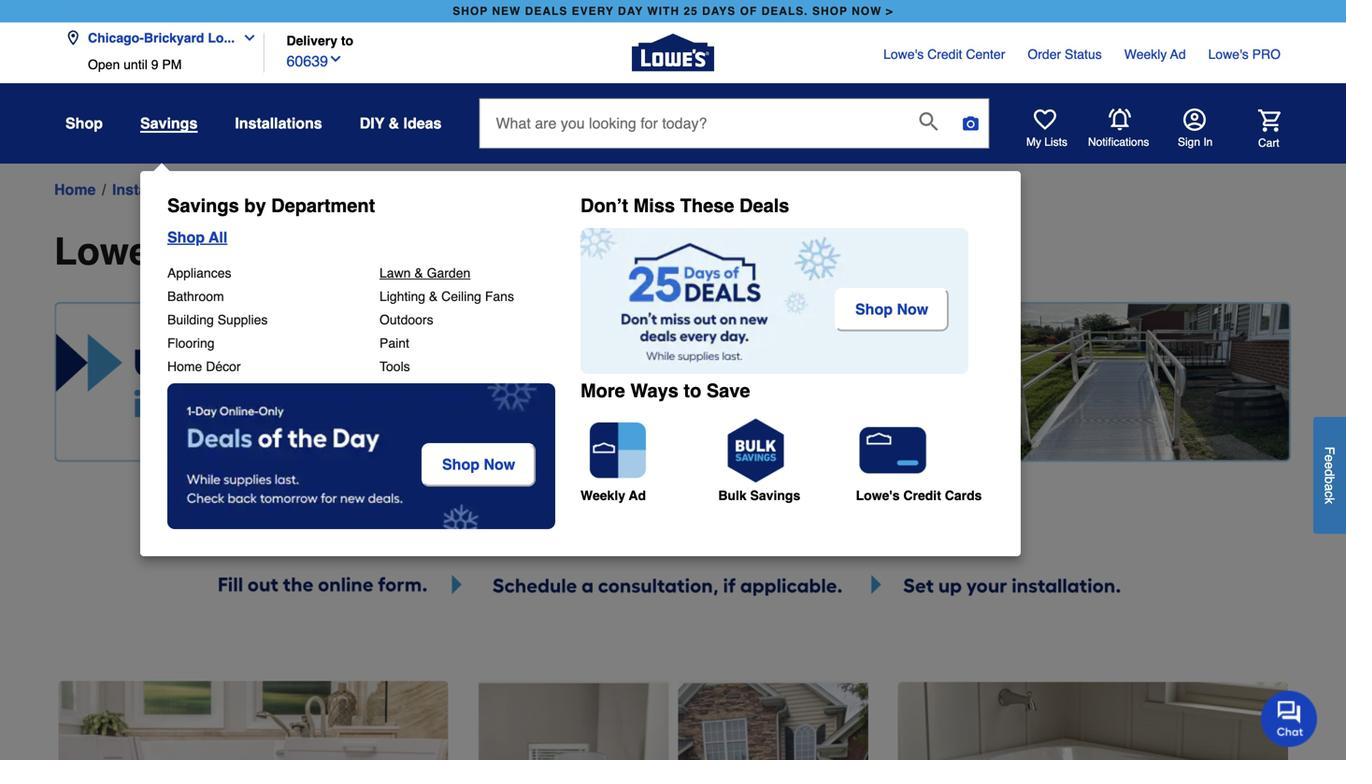 Task type: describe. For each thing, give the bounding box(es) containing it.
f e e d b a c k
[[1323, 447, 1337, 504]]

lighting
[[380, 289, 425, 304]]

k
[[1323, 497, 1337, 504]]

my lists link
[[1027, 108, 1068, 150]]

25
[[684, 5, 698, 18]]

lowe's for lowe's credit center
[[884, 47, 924, 62]]

lowe's pro link
[[1209, 45, 1281, 64]]

bathroom link
[[167, 289, 224, 304]]

building
[[167, 312, 214, 327]]

pm
[[162, 57, 182, 72]]

f e e d b a c k button
[[1314, 417, 1346, 534]]

my
[[1027, 136, 1042, 149]]

lawn
[[380, 266, 411, 280]]

with
[[647, 5, 680, 18]]

cart
[[1258, 136, 1280, 149]]

miss
[[634, 195, 675, 216]]

2 vertical spatial savings
[[750, 488, 801, 503]]

now for the rightmost shop now button
[[897, 301, 929, 318]]

lowe's home improvement account image
[[1184, 108, 1206, 131]]

décor
[[206, 359, 241, 374]]

1 horizontal spatial shop now button
[[835, 288, 949, 331]]

my lists
[[1027, 136, 1068, 149]]

1 shop from the left
[[453, 5, 488, 18]]

savings for savings
[[140, 115, 198, 132]]

these
[[680, 195, 734, 216]]

0 horizontal spatial weekly
[[581, 488, 625, 503]]

now
[[852, 5, 882, 18]]

9
[[151, 57, 158, 72]]

paint
[[380, 336, 409, 351]]

more
[[581, 380, 625, 402]]

ways
[[630, 380, 679, 402]]

>
[[886, 5, 894, 18]]

Search Query text field
[[480, 99, 905, 148]]

deals
[[740, 195, 789, 216]]

sign
[[1178, 136, 1201, 149]]

lowe's home improvement cart image
[[1258, 109, 1281, 132]]

chevron down image
[[235, 30, 257, 45]]

home link
[[54, 179, 96, 201]]

cards
[[945, 488, 982, 503]]

lowe's livable home™ services link
[[172, 179, 390, 201]]

savings button
[[140, 114, 198, 133]]

department
[[271, 195, 375, 216]]

deals
[[525, 5, 568, 18]]

2 e from the top
[[1323, 462, 1337, 469]]

b
[[1323, 476, 1337, 484]]

home décor link
[[167, 359, 241, 374]]

0 vertical spatial weekly
[[1125, 47, 1167, 62]]

1 vertical spatial home™
[[329, 230, 471, 273]]

0 vertical spatial lowe's livable home™ services
[[172, 181, 390, 198]]

pro
[[1253, 47, 1281, 62]]

shop new deals every day with 25 days of deals. shop now > link
[[449, 0, 897, 22]]

bulk
[[718, 488, 747, 503]]

lists
[[1045, 136, 1068, 149]]

a
[[1323, 484, 1337, 491]]

chicago-
[[88, 30, 144, 45]]

shop new deals every day with 25 days of deals. shop now >
[[453, 5, 894, 18]]

0 horizontal spatial shop now link
[[422, 443, 540, 487]]

order status
[[1028, 47, 1102, 62]]

bulk savings icon. image
[[718, 413, 793, 488]]

building supplies link
[[167, 312, 268, 327]]

tools link
[[380, 359, 410, 374]]

by
[[244, 195, 266, 216]]

diy
[[360, 115, 384, 132]]

d
[[1323, 469, 1337, 476]]

lowe's credit center link
[[884, 45, 1005, 64]]

garden
[[427, 266, 471, 280]]

lawn & garden link
[[380, 266, 471, 280]]

in
[[1204, 136, 1213, 149]]

center
[[966, 47, 1005, 62]]

diy & ideas button
[[360, 107, 442, 140]]

search image
[[919, 112, 938, 131]]

day
[[618, 5, 643, 18]]

bulk savings
[[718, 488, 801, 503]]

install
[[112, 181, 155, 198]]

delivery to
[[287, 33, 353, 48]]

tools
[[380, 359, 410, 374]]

2 shop from the left
[[812, 5, 848, 18]]

flooring link
[[167, 336, 215, 351]]

sign in
[[1178, 136, 1213, 149]]

update your home with our independent-living services. image
[[54, 302, 1292, 462]]

lighting & ceiling fans link
[[380, 289, 514, 304]]

1 vertical spatial weekly ad link
[[581, 413, 716, 503]]

0 vertical spatial lowe's
[[172, 181, 218, 198]]

60639
[[287, 52, 328, 70]]

shop for "shop all" link on the left top of the page
[[167, 229, 205, 246]]

0 vertical spatial shop now link
[[835, 288, 949, 331]]

outdoors
[[380, 312, 433, 327]]

lowe's for lowe's pro
[[1209, 47, 1249, 62]]

now for left shop now button
[[484, 456, 515, 473]]

status
[[1065, 47, 1102, 62]]

savings by department
[[167, 195, 375, 216]]

delivery
[[287, 33, 338, 48]]

lowe's credit cards link
[[856, 413, 992, 503]]

f
[[1323, 447, 1337, 455]]

of
[[740, 5, 758, 18]]

1 vertical spatial lowe's livable home™ services
[[54, 230, 635, 273]]

chicago-brickyard lo...
[[88, 30, 235, 45]]

shop button
[[65, 107, 103, 140]]

0 vertical spatial home
[[54, 181, 96, 198]]

60639 button
[[287, 48, 343, 73]]

appliances link
[[167, 266, 231, 280]]



Task type: locate. For each thing, give the bounding box(es) containing it.
1 vertical spatial savings
[[167, 195, 239, 216]]

appliances
[[167, 266, 231, 280]]

 image
[[54, 518, 1292, 606]]

& right "diy"
[[389, 115, 399, 132]]

0 vertical spatial savings
[[140, 115, 198, 132]]

install link
[[112, 179, 155, 201]]

home™ right by
[[274, 181, 329, 198]]

supplies
[[218, 312, 268, 327]]

lowe's left pro
[[1209, 47, 1249, 62]]

more ways to save
[[581, 380, 750, 402]]

lowe's home improvement notification center image
[[1109, 108, 1131, 131]]

livable up all
[[222, 181, 270, 198]]

flooring
[[167, 336, 215, 351]]

1 horizontal spatial weekly ad
[[1125, 47, 1186, 62]]

weekly ad link right status
[[1125, 45, 1186, 64]]

0 vertical spatial now
[[897, 301, 929, 318]]

lowe's for lowe's credit cards
[[856, 488, 900, 503]]

lowe's down install link
[[54, 230, 180, 273]]

None search field
[[479, 98, 990, 166]]

1 vertical spatial shop now
[[442, 456, 515, 473]]

lawn & garden lighting & ceiling fans outdoors paint tools
[[380, 266, 514, 374]]

livable
[[222, 181, 270, 198], [190, 230, 319, 273]]

& down lawn & garden link
[[429, 289, 438, 304]]

0 horizontal spatial home
[[54, 181, 96, 198]]

1 horizontal spatial services
[[481, 230, 635, 273]]

0 horizontal spatial home™
[[274, 181, 329, 198]]

don't miss these deals
[[581, 195, 789, 216]]

weekly
[[1125, 47, 1167, 62], [581, 488, 625, 503]]

a credit card icon. image
[[856, 413, 931, 488]]

outdoors link
[[380, 312, 433, 327]]

1 vertical spatial &
[[415, 266, 423, 280]]

open
[[88, 57, 120, 72]]

ideas
[[403, 115, 442, 132]]

chicago-brickyard lo... button
[[65, 19, 265, 57]]

shop now for leftmost shop now link
[[442, 456, 515, 473]]

c
[[1323, 491, 1337, 497]]

shop all link
[[167, 228, 567, 247]]

brickyard
[[144, 30, 204, 45]]

lowe's home improvement logo image
[[632, 12, 714, 94]]

savings down the pm
[[140, 115, 198, 132]]

home left install
[[54, 181, 96, 198]]

days
[[702, 5, 736, 18]]

chevron down image
[[328, 51, 343, 66]]

shop left now
[[812, 5, 848, 18]]

shop now link
[[835, 288, 949, 331], [422, 443, 540, 487]]

0 horizontal spatial weekly ad
[[581, 488, 646, 503]]

all
[[209, 229, 227, 246]]

shop for left shop now button
[[442, 456, 480, 473]]

1 horizontal spatial &
[[415, 266, 423, 280]]

credit left center
[[928, 47, 962, 62]]

0 vertical spatial shop now button
[[835, 288, 949, 331]]

new
[[492, 5, 521, 18]]

a bathroom with a white step-in bathtub with a built-in seat and the tub door open. image
[[58, 681, 448, 760]]

0 horizontal spatial shop now
[[442, 456, 515, 473]]

& right lawn
[[415, 266, 423, 280]]

ceiling
[[441, 289, 481, 304]]

1 vertical spatial now
[[484, 456, 515, 473]]

deals.
[[762, 5, 808, 18]]

1 vertical spatial lowe's
[[54, 230, 180, 273]]

until
[[124, 57, 148, 72]]

chat invite button image
[[1261, 690, 1318, 747]]

savings up shop all
[[167, 195, 239, 216]]

diy & ideas
[[360, 115, 442, 132]]

1 vertical spatial home
[[167, 359, 202, 374]]

credit left cards
[[904, 488, 941, 503]]

lowe's home improvement lists image
[[1034, 108, 1057, 131]]

1 e from the top
[[1323, 455, 1337, 462]]

1 horizontal spatial shop now link
[[835, 288, 949, 331]]

weekly ad link down ways
[[581, 413, 716, 503]]

fans
[[485, 289, 514, 304]]

1 vertical spatial credit
[[904, 488, 941, 503]]

a beige bathroom with a white bathtub converted into a step-in tub. image
[[898, 681, 1288, 760]]

savings right bulk
[[750, 488, 801, 503]]

& inside button
[[389, 115, 399, 132]]

home inside 'appliances bathroom building supplies flooring home décor'
[[167, 359, 202, 374]]

bulk savings link
[[718, 413, 854, 503]]

0 vertical spatial credit
[[928, 47, 962, 62]]

home
[[54, 181, 96, 198], [167, 359, 202, 374]]

credit inside lowe's credit cards link
[[904, 488, 941, 503]]

services up "shop all" link on the left top of the page
[[333, 181, 390, 198]]

1 vertical spatial livable
[[190, 230, 319, 273]]

a stair lift chair inside a home and an accessibility ramp in front of a brick home. image
[[478, 681, 868, 760]]

1 horizontal spatial weekly ad link
[[1125, 45, 1186, 64]]

notifications
[[1088, 136, 1149, 149]]

credit
[[928, 47, 962, 62], [904, 488, 941, 503]]

credit for cards
[[904, 488, 941, 503]]

1 horizontal spatial home™
[[329, 230, 471, 273]]

sign in button
[[1178, 108, 1213, 150]]

save
[[707, 380, 750, 402]]

livable down by
[[190, 230, 319, 273]]

& for lawn
[[415, 266, 423, 280]]

savings for savings by department
[[167, 195, 239, 216]]

credit inside 'lowe's credit center' link
[[928, 47, 962, 62]]

& for diy
[[389, 115, 399, 132]]

e
[[1323, 455, 1337, 462], [1323, 462, 1337, 469]]

home™
[[274, 181, 329, 198], [329, 230, 471, 273]]

now
[[897, 301, 929, 318], [484, 456, 515, 473]]

2 horizontal spatial &
[[429, 289, 438, 304]]

0 vertical spatial ad
[[1170, 47, 1186, 62]]

1 vertical spatial ad
[[629, 488, 646, 503]]

shop
[[65, 115, 103, 132], [167, 229, 205, 246], [855, 301, 893, 318], [442, 456, 480, 473]]

0 vertical spatial home™
[[274, 181, 329, 198]]

every
[[572, 5, 614, 18]]

1 horizontal spatial home
[[167, 359, 202, 374]]

don't
[[581, 195, 628, 216]]

0 vertical spatial weekly ad link
[[1125, 45, 1186, 64]]

lowe's
[[172, 181, 218, 198], [54, 230, 180, 273]]

lowe's credit cards
[[856, 488, 982, 503]]

camera image
[[962, 114, 980, 133]]

home down 'flooring' link
[[167, 359, 202, 374]]

to up chevron down icon
[[341, 33, 353, 48]]

paint link
[[380, 336, 409, 351]]

lowe's down >
[[884, 47, 924, 62]]

shop
[[453, 5, 488, 18], [812, 5, 848, 18]]

1 vertical spatial weekly
[[581, 488, 625, 503]]

1 vertical spatial weekly ad
[[581, 488, 646, 503]]

1 horizontal spatial shop now
[[855, 301, 929, 318]]

shop left new
[[453, 5, 488, 18]]

savings
[[140, 115, 198, 132], [167, 195, 239, 216], [750, 488, 801, 503]]

to
[[341, 33, 353, 48], [684, 380, 701, 402]]

cart button
[[1232, 109, 1281, 150]]

e up the "d"
[[1323, 455, 1337, 462]]

1 vertical spatial services
[[481, 230, 635, 273]]

1 horizontal spatial now
[[897, 301, 929, 318]]

e up b
[[1323, 462, 1337, 469]]

0 horizontal spatial weekly ad link
[[581, 413, 716, 503]]

0 horizontal spatial services
[[333, 181, 390, 198]]

shop for the rightmost shop now button
[[855, 301, 893, 318]]

shop now for the topmost shop now link
[[855, 301, 929, 318]]

shop all
[[167, 229, 227, 246]]

0 horizontal spatial shop now button
[[422, 443, 536, 487]]

1 horizontal spatial to
[[684, 380, 701, 402]]

0 vertical spatial shop now
[[855, 301, 929, 318]]

weekly ad icon. image
[[581, 413, 655, 488]]

1 horizontal spatial weekly
[[1125, 47, 1167, 62]]

lowe's livable home™ services down installations "button"
[[172, 181, 390, 198]]

services
[[333, 181, 390, 198], [481, 230, 635, 273]]

0 horizontal spatial &
[[389, 115, 399, 132]]

installations button
[[235, 107, 322, 140]]

services down don't
[[481, 230, 635, 273]]

open until 9 pm
[[88, 57, 182, 72]]

&
[[389, 115, 399, 132], [415, 266, 423, 280], [429, 289, 438, 304]]

1 vertical spatial shop now link
[[422, 443, 540, 487]]

1 horizontal spatial ad
[[1170, 47, 1186, 62]]

0 horizontal spatial shop
[[453, 5, 488, 18]]

installations
[[235, 115, 322, 132]]

credit for center
[[928, 47, 962, 62]]

1-day online-only deals of the day. while supplies last. image
[[167, 383, 555, 529]]

location image
[[65, 30, 80, 45]]

lowe's livable home™ services
[[172, 181, 390, 198], [54, 230, 635, 273]]

0 vertical spatial to
[[341, 33, 353, 48]]

appliances bathroom building supplies flooring home décor
[[167, 266, 268, 374]]

1 vertical spatial to
[[684, 380, 701, 402]]

lowe's up shop all
[[172, 181, 218, 198]]

0 horizontal spatial now
[[484, 456, 515, 473]]

order
[[1028, 47, 1061, 62]]

2 vertical spatial &
[[429, 289, 438, 304]]

25 days of deals. don't miss out on new deals every day. while supplies last. image
[[581, 228, 969, 374]]

home™ up "lighting"
[[329, 230, 471, 273]]

0 vertical spatial livable
[[222, 181, 270, 198]]

0 horizontal spatial ad
[[629, 488, 646, 503]]

0 vertical spatial weekly ad
[[1125, 47, 1186, 62]]

1 horizontal spatial shop
[[812, 5, 848, 18]]

lowe's livable home™ services down department
[[54, 230, 635, 273]]

lowe's left cards
[[856, 488, 900, 503]]

bathroom
[[167, 289, 224, 304]]

1 vertical spatial shop now button
[[422, 443, 536, 487]]

0 vertical spatial &
[[389, 115, 399, 132]]

0 horizontal spatial to
[[341, 33, 353, 48]]

to left save
[[684, 380, 701, 402]]

0 vertical spatial services
[[333, 181, 390, 198]]



Task type: vqa. For each thing, say whether or not it's contained in the screenshot.
'order status' link
yes



